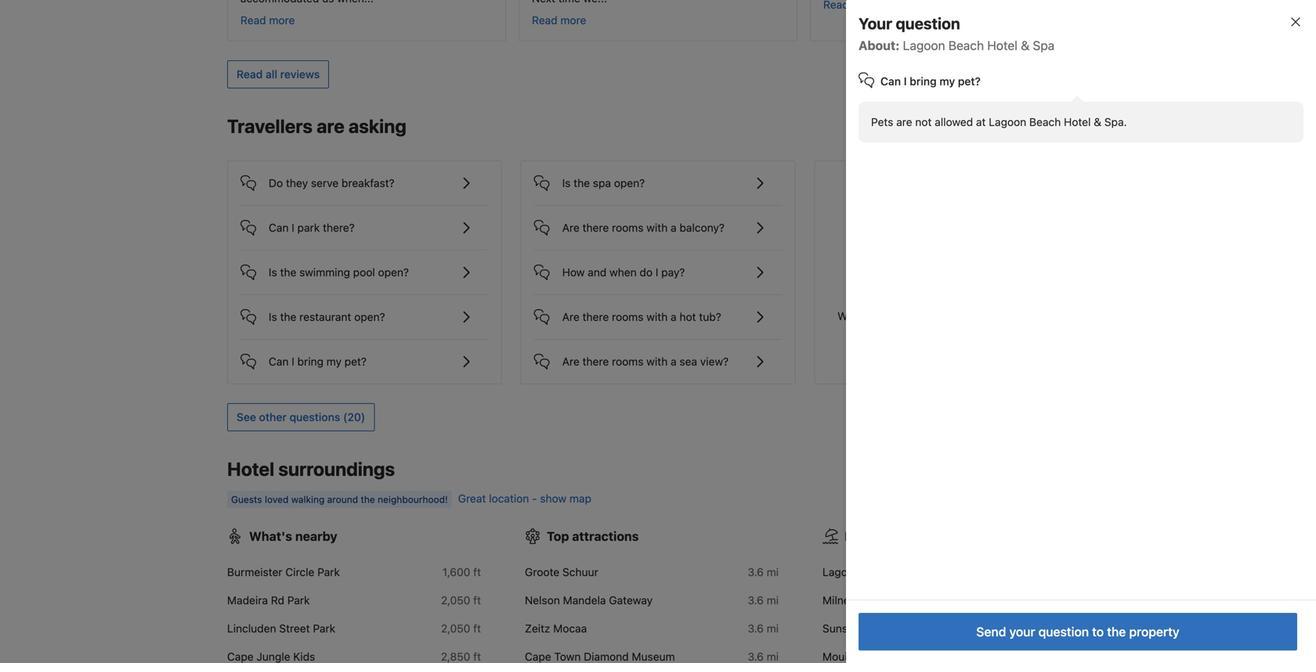 Task type: describe. For each thing, give the bounding box(es) containing it.
nelson mandela gateway
[[525, 595, 653, 607]]

the inside send your question to the property 'button'
[[1107, 625, 1126, 640]]

not
[[915, 116, 932, 129]]

1 read more button from the left
[[241, 13, 295, 28]]

madeira
[[227, 595, 268, 607]]

spa.
[[1105, 116, 1127, 129]]

lagoon beach
[[823, 566, 895, 579]]

what's nearby
[[249, 529, 337, 544]]

ft for lincluden street park
[[473, 623, 481, 636]]

are for are there rooms with a sea view?
[[562, 356, 580, 368]]

2,050 ft for madeira rd park
[[441, 595, 481, 607]]

can i bring my pet? inside your question "dialog"
[[881, 75, 981, 88]]

park for madeira rd park
[[287, 595, 310, 607]]

3.6 for zeitz mocaa
[[748, 623, 764, 636]]

ft for milnerton beach
[[1069, 595, 1077, 607]]

serve
[[311, 177, 339, 190]]

there?
[[323, 222, 355, 234]]

read more for 2nd read more button
[[532, 14, 586, 27]]

how and when do i pay?
[[562, 266, 685, 279]]

& inside "your question about: lagoon beach hotel & spa"
[[1021, 38, 1030, 53]]

read for the read all reviews button at the top left of page
[[237, 68, 263, 81]]

can i park there?
[[269, 222, 355, 234]]

are there rooms with a balcony?
[[562, 222, 725, 234]]

what's
[[249, 529, 292, 544]]

asking
[[349, 115, 407, 137]]

do
[[640, 266, 653, 279]]

nearby
[[295, 529, 337, 544]]

they
[[286, 177, 308, 190]]

an
[[884, 310, 896, 323]]

restaurant
[[299, 311, 351, 324]]

rooms for balcony?
[[612, 222, 644, 234]]

2,050 for madeira rd park
[[441, 595, 470, 607]]

is for is the spa open?
[[562, 177, 571, 190]]

breakfast?
[[342, 177, 395, 190]]

lincluden street park
[[227, 623, 335, 636]]

a for hot
[[671, 311, 677, 324]]

to inside 'button'
[[1092, 625, 1104, 640]]

my inside your question "dialog"
[[940, 75, 955, 88]]

other
[[259, 411, 287, 424]]

read all reviews button
[[227, 61, 329, 89]]

the for restaurant
[[280, 311, 297, 324]]

can for the can i park there? button in the left of the page
[[269, 222, 289, 234]]

street
[[279, 623, 310, 636]]

beaches in the neighbourhood
[[845, 529, 1029, 544]]

are there rooms with a hot tub? button
[[534, 296, 782, 327]]

3.6 for groote schuur
[[748, 566, 764, 579]]

pay?
[[662, 266, 685, 279]]

3.6 mi for nelson mandela gateway
[[748, 595, 779, 607]]

are there rooms with a balcony? button
[[534, 206, 782, 238]]

instant
[[899, 310, 933, 323]]

most
[[988, 310, 1014, 323]]

do they serve breakfast?
[[269, 177, 395, 190]]

pets
[[871, 116, 894, 129]]

questions inside button
[[290, 411, 340, 424]]

have
[[857, 310, 881, 323]]

property
[[1129, 625, 1180, 640]]

3.6 mi for zeitz mocaa
[[748, 623, 779, 636]]

can i bring my pet? inside can i bring my pet? button
[[269, 356, 367, 368]]

1,600 ft
[[443, 566, 481, 579]]

are for are there rooms with a balcony?
[[562, 222, 580, 234]]

mi for groote schuur
[[767, 566, 779, 579]]

do they serve breakfast? button
[[241, 162, 489, 193]]

allowed
[[935, 116, 973, 129]]

gateway
[[609, 595, 653, 607]]

in
[[900, 529, 910, 544]]

are there rooms with a hot tub?
[[562, 311, 721, 324]]

milnerton
[[823, 595, 870, 607]]

there for are there rooms with a hot tub?
[[583, 311, 609, 324]]

is the swimming pool open? button
[[241, 251, 489, 282]]

2 read more button from the left
[[532, 13, 586, 28]]

madeira rd park
[[227, 595, 310, 607]]

beaches
[[845, 529, 897, 544]]

see for see other questions (20)
[[237, 411, 256, 424]]

2,050 for lincluden street park
[[441, 623, 470, 636]]

burmeister
[[227, 566, 283, 579]]

can i bring my pet? button
[[241, 340, 489, 372]]

2.1
[[1047, 623, 1062, 636]]

there for are there rooms with a balcony?
[[583, 222, 609, 234]]

open? for is the restaurant open?
[[354, 311, 385, 324]]

lagoon inside "your question about: lagoon beach hotel & spa"
[[903, 38, 945, 53]]

can i park there? button
[[241, 206, 489, 238]]

1 horizontal spatial &
[[1094, 116, 1102, 129]]

are for not
[[897, 116, 912, 129]]

read for 2nd read more button
[[532, 14, 558, 27]]

700
[[1046, 595, 1066, 607]]

answer
[[936, 310, 972, 323]]

hot
[[680, 311, 696, 324]]

open? for is the spa open?
[[614, 177, 645, 190]]

2.1 mi
[[1047, 623, 1077, 636]]

balcony?
[[680, 222, 725, 234]]

we
[[838, 310, 854, 323]]

3.6 mi for groote schuur
[[748, 566, 779, 579]]

when
[[610, 266, 637, 279]]

are for asking
[[317, 115, 345, 137]]

park for lincluden street park
[[313, 623, 335, 636]]

2,050 ft for lincluden street park
[[441, 623, 481, 636]]

sea
[[680, 356, 697, 368]]

is for is the swimming pool open?
[[269, 266, 277, 279]]

i inside "dialog"
[[904, 75, 907, 88]]

mi for zeitz mocaa
[[767, 623, 779, 636]]

hotel inside "your question about: lagoon beach hotel & spa"
[[987, 38, 1018, 53]]

see other questions (20) button
[[227, 404, 375, 432]]

groote
[[525, 566, 560, 579]]

my inside button
[[327, 356, 342, 368]]

top attractions
[[547, 529, 639, 544]]

question inside "your question about: lagoon beach hotel & spa"
[[896, 14, 960, 33]]

700 ft
[[1046, 595, 1077, 607]]

your question about: lagoon beach hotel & spa
[[859, 14, 1055, 53]]

pool
[[353, 266, 375, 279]]

0 horizontal spatial hotel
[[227, 459, 274, 480]]

bring inside button
[[297, 356, 324, 368]]

surroundings
[[278, 459, 395, 480]]

question inside 'button'
[[1039, 625, 1089, 640]]

beach inside "your question about: lagoon beach hotel & spa"
[[949, 38, 984, 53]]

1 vertical spatial open?
[[378, 266, 409, 279]]

mocaa
[[553, 623, 587, 636]]

is the spa open? button
[[534, 162, 782, 193]]

milnerton beach
[[823, 595, 905, 607]]

all
[[266, 68, 277, 81]]



Task type: vqa. For each thing, say whether or not it's contained in the screenshot.
the I'll reserve
no



Task type: locate. For each thing, give the bounding box(es) containing it.
read for second read more button from the right
[[241, 14, 266, 27]]

hotel
[[987, 38, 1018, 53], [1064, 116, 1091, 129], [227, 459, 274, 480]]

2 vertical spatial there
[[583, 356, 609, 368]]

1 vertical spatial 3.6
[[748, 595, 764, 607]]

there for are there rooms with a sea view?
[[583, 356, 609, 368]]

neighbourhood
[[936, 529, 1029, 544]]

spa
[[593, 177, 611, 190]]

0 vertical spatial open?
[[614, 177, 645, 190]]

0 vertical spatial 3.6
[[748, 566, 764, 579]]

beach down milnerton beach
[[861, 623, 892, 636]]

questions
[[1016, 310, 1066, 323], [290, 411, 340, 424]]

1 vertical spatial my
[[327, 356, 342, 368]]

1 vertical spatial &
[[1094, 116, 1102, 129]]

3 are from the top
[[562, 356, 580, 368]]

see
[[1003, 121, 1022, 134], [237, 411, 256, 424]]

1 there from the top
[[583, 222, 609, 234]]

more for second read more button from the right
[[269, 14, 295, 27]]

beach for lagoon beach
[[863, 566, 895, 579]]

question right your
[[896, 14, 960, 33]]

3 a from the top
[[671, 356, 677, 368]]

0 horizontal spatial bring
[[297, 356, 324, 368]]

see other questions (20)
[[237, 411, 365, 424]]

1 vertical spatial 2,050 ft
[[441, 623, 481, 636]]

to left 'most'
[[975, 310, 985, 323]]

schuur
[[563, 566, 598, 579]]

0 vertical spatial can i bring my pet?
[[881, 75, 981, 88]]

& left the spa
[[1021, 38, 1030, 53]]

is left 'restaurant'
[[269, 311, 277, 324]]

pet? inside button
[[345, 356, 367, 368]]

my
[[940, 75, 955, 88], [327, 356, 342, 368]]

is inside is the restaurant open? button
[[269, 311, 277, 324]]

0 vertical spatial 3.6 mi
[[748, 566, 779, 579]]

about:
[[859, 38, 900, 53]]

hotel left the spa
[[987, 38, 1018, 53]]

2 more from the left
[[561, 14, 586, 27]]

beach left the spa
[[949, 38, 984, 53]]

2 rooms from the top
[[612, 311, 644, 324]]

pet? up at on the top right
[[958, 75, 981, 88]]

2,050
[[441, 595, 470, 607], [441, 623, 470, 636]]

see availability
[[1003, 121, 1080, 134]]

0 vertical spatial are
[[562, 222, 580, 234]]

with for hot
[[647, 311, 668, 324]]

there
[[583, 222, 609, 234], [583, 311, 609, 324], [583, 356, 609, 368]]

lagoon right at on the top right
[[989, 116, 1027, 129]]

can i bring my pet? down 'restaurant'
[[269, 356, 367, 368]]

1 vertical spatial to
[[1092, 625, 1104, 640]]

0 vertical spatial to
[[975, 310, 985, 323]]

there down and
[[583, 311, 609, 324]]

1 horizontal spatial question
[[1039, 625, 1089, 640]]

lagoon
[[903, 38, 945, 53], [989, 116, 1027, 129], [823, 566, 860, 579]]

0 horizontal spatial &
[[1021, 38, 1030, 53]]

at
[[976, 116, 986, 129]]

the left spa
[[574, 177, 590, 190]]

top
[[547, 529, 569, 544]]

1 vertical spatial questions
[[290, 411, 340, 424]]

1 horizontal spatial see
[[1003, 121, 1022, 134]]

your
[[859, 14, 892, 33]]

1 rooms from the top
[[612, 222, 644, 234]]

nelson
[[525, 595, 560, 607]]

open? inside button
[[614, 177, 645, 190]]

1 vertical spatial can i bring my pet?
[[269, 356, 367, 368]]

groote schuur
[[525, 566, 598, 579]]

2 3.6 mi from the top
[[748, 595, 779, 607]]

1 vertical spatial see
[[237, 411, 256, 424]]

can
[[881, 75, 901, 88], [269, 222, 289, 234], [269, 356, 289, 368]]

questions right 'most'
[[1016, 310, 1066, 323]]

1 horizontal spatial pet?
[[958, 75, 981, 88]]

3 3.6 mi from the top
[[748, 623, 779, 636]]

2,050 ft
[[441, 595, 481, 607], [441, 623, 481, 636]]

read all reviews
[[237, 68, 320, 81]]

2 3.6 from the top
[[748, 595, 764, 607]]

beach for milnerton beach
[[873, 595, 905, 607]]

1 vertical spatial can
[[269, 222, 289, 234]]

1 horizontal spatial read more button
[[532, 13, 586, 28]]

1 vertical spatial hotel
[[1064, 116, 1091, 129]]

3.6 mi
[[748, 566, 779, 579], [748, 595, 779, 607], [748, 623, 779, 636]]

your question dialog
[[821, 0, 1316, 664]]

1,600
[[443, 566, 470, 579]]

0 horizontal spatial can i bring my pet?
[[269, 356, 367, 368]]

3 there from the top
[[583, 356, 609, 368]]

open? right pool
[[378, 266, 409, 279]]

2 vertical spatial rooms
[[612, 356, 644, 368]]

is the swimming pool open?
[[269, 266, 409, 279]]

rooms for hot
[[612, 311, 644, 324]]

1 vertical spatial 2,050
[[441, 623, 470, 636]]

zeitz mocaa
[[525, 623, 587, 636]]

questions left (20)
[[290, 411, 340, 424]]

see right at on the top right
[[1003, 121, 1022, 134]]

2 vertical spatial lagoon
[[823, 566, 860, 579]]

a left hot
[[671, 311, 677, 324]]

lincluden
[[227, 623, 276, 636]]

burmeister circle park
[[227, 566, 340, 579]]

how and when do i pay? button
[[534, 251, 782, 282]]

& left spa. on the right top of the page
[[1094, 116, 1102, 129]]

2 vertical spatial a
[[671, 356, 677, 368]]

1 horizontal spatial questions
[[1016, 310, 1066, 323]]

1 vertical spatial are
[[562, 311, 580, 324]]

mi
[[767, 566, 779, 579], [767, 595, 779, 607], [767, 623, 779, 636], [1065, 623, 1077, 636]]

park right rd
[[287, 595, 310, 607]]

1 3.6 from the top
[[748, 566, 764, 579]]

the left swimming
[[280, 266, 297, 279]]

your
[[1010, 625, 1036, 640]]

0 horizontal spatial read more
[[241, 14, 295, 27]]

attractions
[[572, 529, 639, 544]]

the right in
[[913, 529, 933, 544]]

1 horizontal spatial read more
[[532, 14, 586, 27]]

see availability button
[[993, 114, 1089, 142]]

view?
[[700, 356, 729, 368]]

0 horizontal spatial more
[[269, 14, 295, 27]]

with for balcony?
[[647, 222, 668, 234]]

with left sea
[[647, 356, 668, 368]]

can left park
[[269, 222, 289, 234]]

3 with from the top
[[647, 356, 668, 368]]

1 with from the top
[[647, 222, 668, 234]]

how
[[562, 266, 585, 279]]

are left asking
[[317, 115, 345, 137]]

the for spa
[[574, 177, 590, 190]]

the inside is the restaurant open? button
[[280, 311, 297, 324]]

circle
[[285, 566, 315, 579]]

0 horizontal spatial see
[[237, 411, 256, 424]]

0 vertical spatial bring
[[910, 75, 937, 88]]

swimming
[[299, 266, 350, 279]]

read more button
[[241, 13, 295, 28], [532, 13, 586, 28]]

hotel down other on the left bottom of the page
[[227, 459, 274, 480]]

pet?
[[958, 75, 981, 88], [345, 356, 367, 368]]

1 vertical spatial is
[[269, 266, 277, 279]]

rooms down "how and when do i pay?"
[[612, 311, 644, 324]]

rooms up "how and when do i pay?"
[[612, 222, 644, 234]]

1 horizontal spatial can i bring my pet?
[[881, 75, 981, 88]]

0 vertical spatial a
[[671, 222, 677, 234]]

2 there from the top
[[583, 311, 609, 324]]

my up allowed
[[940, 75, 955, 88]]

0 vertical spatial with
[[647, 222, 668, 234]]

read
[[241, 14, 266, 27], [532, 14, 558, 27], [237, 68, 263, 81]]

with left hot
[[647, 311, 668, 324]]

a for balcony?
[[671, 222, 677, 234]]

3.6 for nelson mandela gateway
[[748, 595, 764, 607]]

reviews
[[280, 68, 320, 81]]

2 are from the top
[[562, 311, 580, 324]]

there up and
[[583, 222, 609, 234]]

there down are there rooms with a hot tub?
[[583, 356, 609, 368]]

2 vertical spatial park
[[313, 623, 335, 636]]

0 vertical spatial park
[[317, 566, 340, 579]]

0 vertical spatial pet?
[[958, 75, 981, 88]]

1 vertical spatial a
[[671, 311, 677, 324]]

to right 2.1 mi
[[1092, 625, 1104, 640]]

with
[[647, 222, 668, 234], [647, 311, 668, 324], [647, 356, 668, 368]]

2 with from the top
[[647, 311, 668, 324]]

ft for madeira rd park
[[473, 595, 481, 607]]

2 vertical spatial 3.6 mi
[[748, 623, 779, 636]]

0 vertical spatial rooms
[[612, 222, 644, 234]]

can i bring my pet?
[[881, 75, 981, 88], [269, 356, 367, 368]]

2 horizontal spatial hotel
[[1064, 116, 1091, 129]]

0 vertical spatial questions
[[1016, 310, 1066, 323]]

park
[[317, 566, 340, 579], [287, 595, 310, 607], [313, 623, 335, 636]]

can inside your question "dialog"
[[881, 75, 901, 88]]

is for is the restaurant open?
[[269, 311, 277, 324]]

with up how and when do i pay? button
[[647, 222, 668, 234]]

1 horizontal spatial lagoon
[[903, 38, 945, 53]]

2 vertical spatial with
[[647, 356, 668, 368]]

send your question to the property button
[[859, 614, 1298, 651]]

0 vertical spatial hotel
[[987, 38, 1018, 53]]

the inside is the spa open? button
[[574, 177, 590, 190]]

0 horizontal spatial to
[[975, 310, 985, 323]]

0 horizontal spatial lagoon
[[823, 566, 860, 579]]

1 2,050 from the top
[[441, 595, 470, 607]]

2 2,050 ft from the top
[[441, 623, 481, 636]]

with for sea
[[647, 356, 668, 368]]

1 vertical spatial 3.6 mi
[[748, 595, 779, 607]]

0 vertical spatial there
[[583, 222, 609, 234]]

pet? inside your question "dialog"
[[958, 75, 981, 88]]

hotel surroundings
[[227, 459, 395, 480]]

1 vertical spatial bring
[[297, 356, 324, 368]]

more for 2nd read more button
[[561, 14, 586, 27]]

can up other on the left bottom of the page
[[269, 356, 289, 368]]

is the spa open?
[[562, 177, 645, 190]]

and
[[588, 266, 607, 279]]

2 read more from the left
[[532, 14, 586, 27]]

0 vertical spatial &
[[1021, 38, 1030, 53]]

0 vertical spatial 2,050 ft
[[441, 595, 481, 607]]

travellers
[[227, 115, 313, 137]]

beach right at on the top right
[[1030, 116, 1061, 129]]

mandela
[[563, 595, 606, 607]]

0 horizontal spatial my
[[327, 356, 342, 368]]

can down about:
[[881, 75, 901, 88]]

1 horizontal spatial hotel
[[987, 38, 1018, 53]]

0 vertical spatial my
[[940, 75, 955, 88]]

1 horizontal spatial my
[[940, 75, 955, 88]]

can for can i bring my pet? button
[[269, 356, 289, 368]]

beach
[[949, 38, 984, 53], [1030, 116, 1061, 129], [863, 566, 895, 579], [873, 595, 905, 607], [861, 623, 892, 636]]

2 vertical spatial can
[[269, 356, 289, 368]]

is left spa
[[562, 177, 571, 190]]

0 vertical spatial 2,050
[[441, 595, 470, 607]]

mi for sunset beach
[[1065, 623, 1077, 636]]

beach down lagoon beach in the bottom of the page
[[873, 595, 905, 607]]

zeitz
[[525, 623, 550, 636]]

2 a from the top
[[671, 311, 677, 324]]

a for sea
[[671, 356, 677, 368]]

1 vertical spatial lagoon
[[989, 116, 1027, 129]]

1 vertical spatial rooms
[[612, 311, 644, 324]]

0 horizontal spatial are
[[317, 115, 345, 137]]

2 2,050 from the top
[[441, 623, 470, 636]]

2 vertical spatial are
[[562, 356, 580, 368]]

0 horizontal spatial questions
[[290, 411, 340, 424]]

1 vertical spatial question
[[1039, 625, 1089, 640]]

pets are not allowed at lagoon beach hotel & spa.
[[871, 116, 1127, 129]]

0 horizontal spatial question
[[896, 14, 960, 33]]

pet? down is the restaurant open? button
[[345, 356, 367, 368]]

1 are from the left
[[317, 115, 345, 137]]

are inside your question "dialog"
[[897, 116, 912, 129]]

mi for nelson mandela gateway
[[767, 595, 779, 607]]

2 vertical spatial 3.6
[[748, 623, 764, 636]]

can inside button
[[269, 222, 289, 234]]

hotel left spa. on the right top of the page
[[1064, 116, 1091, 129]]

2 are from the left
[[897, 116, 912, 129]]

travellers are asking
[[227, 115, 407, 137]]

can i bring my pet? up not
[[881, 75, 981, 88]]

0 vertical spatial is
[[562, 177, 571, 190]]

see left other on the left bottom of the page
[[237, 411, 256, 424]]

open? up can i bring my pet? button
[[354, 311, 385, 324]]

1 a from the top
[[671, 222, 677, 234]]

is the restaurant open? button
[[241, 296, 489, 327]]

0 vertical spatial can
[[881, 75, 901, 88]]

do
[[269, 177, 283, 190]]

the left property at the right bottom
[[1107, 625, 1126, 640]]

1 are from the top
[[562, 222, 580, 234]]

is left swimming
[[269, 266, 277, 279]]

1 horizontal spatial to
[[1092, 625, 1104, 640]]

are for are there rooms with a hot tub?
[[562, 311, 580, 324]]

the for swimming
[[280, 266, 297, 279]]

park
[[297, 222, 320, 234]]

0 vertical spatial question
[[896, 14, 960, 33]]

1 vertical spatial pet?
[[345, 356, 367, 368]]

the inside is the swimming pool open? button
[[280, 266, 297, 279]]

rooms down are there rooms with a hot tub?
[[612, 356, 644, 368]]

(20)
[[343, 411, 365, 424]]

beach up milnerton beach
[[863, 566, 895, 579]]

1 more from the left
[[269, 14, 295, 27]]

to
[[975, 310, 985, 323], [1092, 625, 1104, 640]]

beach for sunset beach
[[861, 623, 892, 636]]

park right the circle
[[317, 566, 340, 579]]

1 2,050 ft from the top
[[441, 595, 481, 607]]

park right street
[[313, 623, 335, 636]]

0 horizontal spatial read more button
[[241, 13, 295, 28]]

send
[[977, 625, 1006, 640]]

are
[[317, 115, 345, 137], [897, 116, 912, 129]]

is inside is the swimming pool open? button
[[269, 266, 277, 279]]

read more for second read more button from the right
[[241, 14, 295, 27]]

2 horizontal spatial lagoon
[[989, 116, 1027, 129]]

question down 700 ft
[[1039, 625, 1089, 640]]

3 3.6 from the top
[[748, 623, 764, 636]]

bring down 'restaurant'
[[297, 356, 324, 368]]

sunset beach
[[823, 623, 892, 636]]

1 horizontal spatial more
[[561, 14, 586, 27]]

are left not
[[897, 116, 912, 129]]

1 3.6 mi from the top
[[748, 566, 779, 579]]

lagoon right about:
[[903, 38, 945, 53]]

a left balcony? at the right of the page
[[671, 222, 677, 234]]

see for see availability
[[1003, 121, 1022, 134]]

park for burmeister circle park
[[317, 566, 340, 579]]

1 horizontal spatial bring
[[910, 75, 937, 88]]

1 vertical spatial with
[[647, 311, 668, 324]]

3 rooms from the top
[[612, 356, 644, 368]]

open? right spa
[[614, 177, 645, 190]]

0 vertical spatial lagoon
[[903, 38, 945, 53]]

rooms for sea
[[612, 356, 644, 368]]

can inside can i bring my pet? button
[[269, 356, 289, 368]]

rd
[[271, 595, 284, 607]]

the left 'restaurant'
[[280, 311, 297, 324]]

spa
[[1033, 38, 1055, 53]]

0 vertical spatial see
[[1003, 121, 1022, 134]]

is inside is the spa open? button
[[562, 177, 571, 190]]

are there rooms with a sea view? button
[[534, 340, 782, 372]]

lagoon up milnerton
[[823, 566, 860, 579]]

bring up not
[[910, 75, 937, 88]]

1 horizontal spatial are
[[897, 116, 912, 129]]

0 horizontal spatial pet?
[[345, 356, 367, 368]]

open?
[[614, 177, 645, 190], [378, 266, 409, 279], [354, 311, 385, 324]]

2 vertical spatial hotel
[[227, 459, 274, 480]]

2 vertical spatial is
[[269, 311, 277, 324]]

ft for burmeister circle park
[[473, 566, 481, 579]]

sunset
[[823, 623, 858, 636]]

are there rooms with a sea view?
[[562, 356, 729, 368]]

1 vertical spatial there
[[583, 311, 609, 324]]

1 vertical spatial park
[[287, 595, 310, 607]]

my down is the restaurant open?
[[327, 356, 342, 368]]

2 vertical spatial open?
[[354, 311, 385, 324]]

a left sea
[[671, 356, 677, 368]]

1 read more from the left
[[241, 14, 295, 27]]

bring inside your question "dialog"
[[910, 75, 937, 88]]



